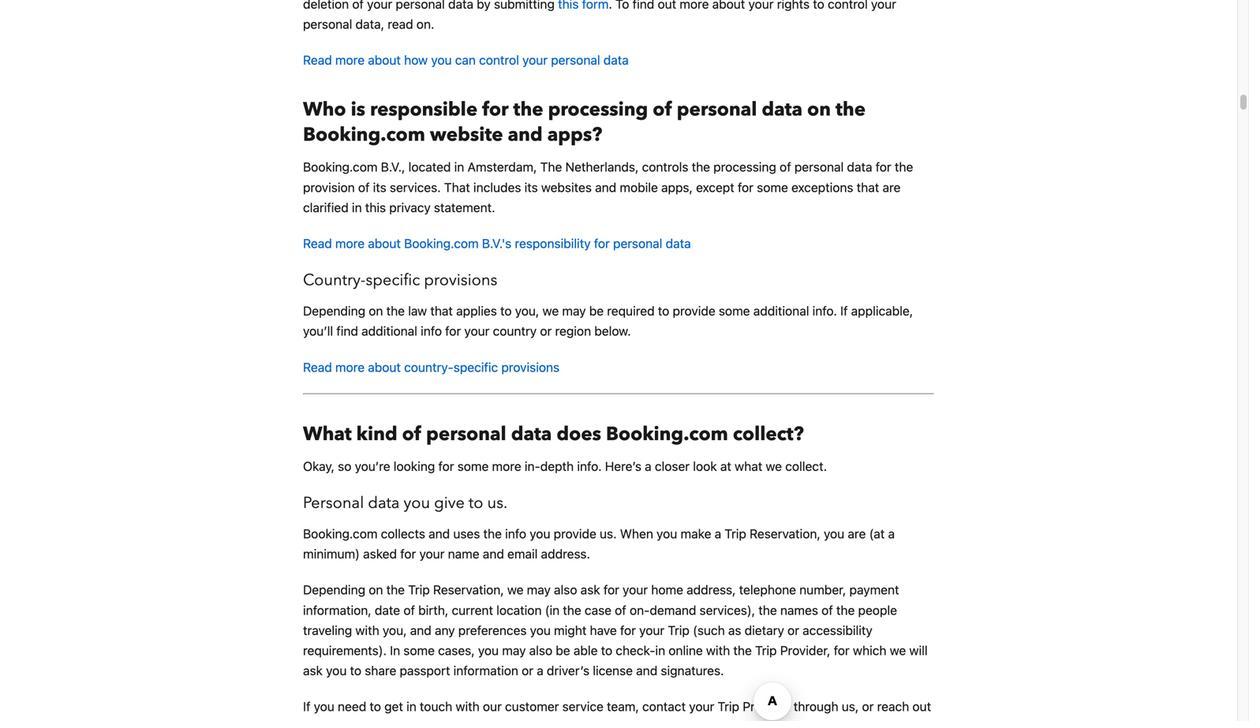 Task type: locate. For each thing, give the bounding box(es) containing it.
your inside depending on the law that applies to you, we may be required to provide some additional info. if applicable, you'll find additional info for your country or region below.
[[464, 324, 490, 339]]

provide up address.
[[554, 526, 596, 541]]

1 vertical spatial be
[[556, 643, 570, 658]]

0 horizontal spatial provide
[[554, 526, 596, 541]]

1 horizontal spatial info
[[505, 526, 526, 541]]

its up this
[[373, 180, 386, 195]]

about down this
[[368, 236, 401, 251]]

about left how
[[368, 53, 401, 68]]

2 depending from the top
[[303, 583, 365, 597]]

you, up the country
[[515, 303, 539, 318]]

to right rights
[[813, 0, 824, 11]]

data
[[604, 53, 629, 68], [762, 97, 803, 123], [847, 160, 872, 175], [666, 236, 691, 251], [511, 421, 552, 447], [368, 492, 400, 514]]

that inside depending on the law that applies to you, we may be required to provide some additional info. if applicable, you'll find additional info for your country or region below.
[[430, 303, 453, 318]]

are left (at
[[848, 526, 866, 541]]

we up region
[[543, 303, 559, 318]]

of
[[653, 97, 672, 123], [780, 160, 791, 175], [358, 180, 370, 195], [402, 421, 421, 447], [404, 603, 415, 618], [615, 603, 626, 618], [822, 603, 833, 618]]

processing up except
[[714, 160, 776, 175]]

1 vertical spatial may
[[527, 583, 551, 597]]

1 vertical spatial info
[[505, 526, 526, 541]]

may up region
[[562, 303, 586, 318]]

1 horizontal spatial processing
[[714, 160, 776, 175]]

0 vertical spatial you,
[[515, 303, 539, 318]]

0 vertical spatial (such
[[693, 623, 725, 638]]

more down the data,
[[335, 53, 365, 68]]

1 vertical spatial on
[[369, 303, 383, 318]]

a down need
[[348, 719, 355, 721]]

control inside . to find out more about your rights to control your personal data, read on.
[[828, 0, 868, 11]]

on for information,
[[369, 583, 383, 597]]

more inside . to find out more about your rights to control your personal data, read on.
[[680, 0, 709, 11]]

that right law at the left of page
[[430, 303, 453, 318]]

way
[[410, 719, 432, 721]]

0 vertical spatial ask
[[581, 583, 600, 597]]

2 horizontal spatial with
[[706, 643, 730, 658]]

we left the will
[[890, 643, 906, 658]]

passport
[[400, 663, 450, 678]]

and down birth,
[[410, 623, 431, 638]]

service
[[562, 699, 604, 714]]

1 vertical spatial read
[[303, 236, 332, 251]]

on inside who is responsible for the processing of personal data on the booking.com website and apps?
[[807, 97, 831, 123]]

more for read more about how you can control your personal data
[[335, 53, 365, 68]]

here's
[[605, 459, 642, 474]]

0 horizontal spatial that
[[430, 303, 453, 318]]

0 vertical spatial reservation,
[[750, 526, 821, 541]]

0 vertical spatial specific
[[366, 270, 420, 291]]

personal down . to find out more about your rights to control your personal data, read on.
[[551, 53, 600, 68]]

0 horizontal spatial you,
[[383, 623, 407, 638]]

1 vertical spatial additional
[[362, 324, 417, 339]]

0 horizontal spatial provisions
[[424, 270, 497, 291]]

processing inside "booking.com b.v., located in amsterdam, the netherlands, controls the processing of personal data for the provision of its services. that includes its websites and mobile apps, except for some exceptions that are clarified in this privacy statement."
[[714, 160, 776, 175]]

info up email
[[505, 526, 526, 541]]

more up country-
[[335, 236, 365, 251]]

mobile
[[620, 180, 658, 195]]

on down country-specific provisions
[[369, 303, 383, 318]]

for inside who is responsible for the processing of personal data on the booking.com website and apps?
[[482, 97, 509, 123]]

information down provider
[[732, 719, 797, 721]]

what
[[303, 421, 352, 447]]

applicable,
[[851, 303, 913, 318]]

its right 'includes'
[[524, 180, 538, 195]]

us.
[[487, 492, 508, 514], [600, 526, 617, 541]]

0 vertical spatial as
[[728, 623, 741, 638]]

1 vertical spatial also
[[529, 643, 552, 658]]

or left via
[[562, 719, 573, 721]]

1 horizontal spatial are
[[883, 180, 901, 195]]

to right the give
[[469, 492, 483, 514]]

0 horizontal spatial processing
[[548, 97, 648, 123]]

trip down dietary at bottom right
[[755, 643, 777, 658]]

depending for depending on the trip reservation, we may also ask for your home address, telephone number, payment information, date of birth, current location (in the case of on-demand services), the names of the people traveling with you, and any preferences you might have for your trip (such as dietary or accessibility requirements). in some cases, you may also be able to check-in online with the trip provider, for which we will ask you to share passport information or a driver's license and signatures.
[[303, 583, 365, 597]]

personal up controls
[[677, 97, 757, 123]]

1 vertical spatial that
[[430, 303, 453, 318]]

0 vertical spatial are
[[883, 180, 901, 195]]

info. inside depending on the law that applies to you, we may be required to provide some additional info. if applicable, you'll find additional info for your country or region below.
[[813, 303, 837, 318]]

read more about how you can control your personal data
[[303, 53, 629, 68]]

1 horizontal spatial provisions
[[501, 360, 560, 375]]

2 vertical spatial read
[[303, 360, 332, 375]]

some inside "booking.com b.v., located in amsterdam, the netherlands, controls the processing of personal data for the provision of its services. that includes its websites and mobile apps, except for some exceptions that are clarified in this privacy statement."
[[757, 180, 788, 195]]

us. right the give
[[487, 492, 508, 514]]

depending for depending on the law that applies to you, we may be required to provide some additional info. if applicable, you'll find additional info for your country or region below.
[[303, 303, 365, 318]]

you, inside depending on the law that applies to you, we may be required to provide some additional info. if applicable, you'll find additional info for your country or region below.
[[515, 303, 539, 318]]

(in
[[545, 603, 560, 618]]

media
[[523, 719, 558, 721]]

1 vertical spatial processing
[[714, 160, 776, 175]]

1 depending from the top
[[303, 303, 365, 318]]

may down preferences on the left of page
[[502, 643, 526, 658]]

to
[[813, 0, 824, 11], [500, 303, 512, 318], [658, 303, 669, 318], [469, 492, 483, 514], [601, 643, 612, 658], [350, 663, 361, 678], [370, 699, 381, 714], [303, 719, 314, 721]]

0 vertical spatial depending
[[303, 303, 365, 318]]

are inside "booking.com b.v., located in amsterdam, the netherlands, controls the processing of personal data for the provision of its services. that includes its websites and mobile apps, except for some exceptions that are clarified in this privacy statement."
[[883, 180, 901, 195]]

1 horizontal spatial reservation,
[[750, 526, 821, 541]]

1 vertical spatial info.
[[577, 459, 602, 474]]

0 vertical spatial provide
[[673, 303, 716, 318]]

1 vertical spatial find
[[336, 324, 358, 339]]

team,
[[607, 699, 639, 714]]

1 vertical spatial control
[[479, 53, 519, 68]]

0 horizontal spatial control
[[479, 53, 519, 68]]

0 horizontal spatial with
[[355, 623, 379, 638]]

0 horizontal spatial info
[[421, 324, 442, 339]]

and up amsterdam, at the top of the page
[[508, 122, 543, 148]]

are
[[883, 180, 901, 195], [848, 526, 866, 541]]

reservation, up telephone
[[750, 526, 821, 541]]

read more about country-specific provisions link
[[303, 360, 560, 375]]

we up location on the left bottom of page
[[507, 583, 524, 597]]

people
[[858, 603, 897, 618]]

1 vertical spatial ask
[[303, 663, 323, 678]]

info down law at the left of page
[[421, 324, 442, 339]]

1 horizontal spatial as
[[728, 623, 741, 638]]

(such down services),
[[693, 623, 725, 638]]

provisions up 'applies'
[[424, 270, 497, 291]]

0 horizontal spatial additional
[[362, 324, 417, 339]]

trip up collect
[[718, 699, 739, 714]]

control
[[828, 0, 868, 11], [479, 53, 519, 68]]

1 its from the left
[[373, 180, 386, 195]]

read up who
[[303, 53, 332, 68]]

share
[[365, 663, 396, 678]]

or down names
[[788, 623, 799, 638]]

depending
[[303, 303, 365, 318], [303, 583, 365, 597]]

1 vertical spatial information
[[732, 719, 797, 721]]

2 horizontal spatial may
[[562, 303, 586, 318]]

to
[[616, 0, 629, 11]]

our
[[483, 699, 502, 714]]

1 horizontal spatial you,
[[515, 303, 539, 318]]

1 vertical spatial you,
[[383, 623, 407, 638]]

0 vertical spatial may
[[562, 303, 586, 318]]

your inside booking.com collects and uses the info you provide us. when you make a trip reservation, you are (at a minimum) asked for your name and email address.
[[419, 547, 445, 562]]

0 vertical spatial processing
[[548, 97, 648, 123]]

0 vertical spatial read
[[303, 53, 332, 68]]

info. right depth
[[577, 459, 602, 474]]

if left applicable,
[[840, 303, 848, 318]]

okay,
[[303, 459, 335, 474]]

2 vertical spatial may
[[502, 643, 526, 658]]

booking.com up the provision
[[303, 160, 378, 175]]

looking
[[394, 459, 435, 474]]

about for read more about how you can control your personal data
[[368, 53, 401, 68]]

depending inside depending on the law that applies to you, we may be required to provide some additional info. if applicable, you'll find additional info for your country or region below.
[[303, 303, 365, 318]]

2 vertical spatial with
[[456, 699, 480, 714]]

personal
[[303, 492, 364, 514]]

0 horizontal spatial also
[[529, 643, 552, 658]]

1 horizontal spatial find
[[633, 0, 654, 11]]

privacy
[[389, 200, 431, 215]]

(such inside 'if you need to get in touch with our customer service team, contact your trip provider through us, or reach out to us in a different way (such as social media or via a chatbot); we'll collect information from you there, too'
[[435, 719, 468, 721]]

0 horizontal spatial be
[[556, 643, 570, 658]]

1 vertical spatial are
[[848, 526, 866, 541]]

you, up in
[[383, 623, 407, 638]]

trip down demand
[[668, 623, 690, 638]]

trip right 'make'
[[725, 526, 746, 541]]

on up date
[[369, 583, 383, 597]]

1 vertical spatial out
[[913, 699, 931, 714]]

if left need
[[303, 699, 310, 714]]

you left the give
[[404, 492, 430, 514]]

on.
[[417, 17, 434, 32]]

below.
[[594, 324, 631, 339]]

in
[[454, 160, 464, 175], [352, 200, 362, 215], [655, 643, 665, 658], [406, 699, 416, 714], [335, 719, 345, 721]]

out right to on the top of the page
[[658, 0, 676, 11]]

booking.com inside who is responsible for the processing of personal data on the booking.com website and apps?
[[303, 122, 425, 148]]

1 vertical spatial provisions
[[501, 360, 560, 375]]

websites
[[541, 180, 592, 195]]

clarified
[[303, 200, 349, 215]]

1 vertical spatial us.
[[600, 526, 617, 541]]

depending on the trip reservation, we may also ask for your home address, telephone number, payment information, date of birth, current location (in the case of on-demand services), the names of the people traveling with you, and any preferences you might have for your trip (such as dietary or accessibility requirements). in some cases, you may also be able to check-in online with the trip provider, for which we will ask you to share passport information or a driver's license and signatures.
[[303, 583, 928, 678]]

2 vertical spatial on
[[369, 583, 383, 597]]

1 vertical spatial depending
[[303, 583, 365, 597]]

to right required
[[658, 303, 669, 318]]

provide inside depending on the law that applies to you, we may be required to provide some additional info. if applicable, you'll find additional info for your country or region below.
[[673, 303, 716, 318]]

demand
[[650, 603, 696, 618]]

and down 'netherlands,'
[[595, 180, 616, 195]]

1 horizontal spatial with
[[456, 699, 480, 714]]

3 read from the top
[[303, 360, 332, 375]]

read more about country-specific provisions
[[303, 360, 560, 375]]

info.
[[813, 303, 837, 318], [577, 459, 602, 474]]

1 vertical spatial with
[[706, 643, 730, 658]]

0 horizontal spatial if
[[303, 699, 310, 714]]

may inside depending on the law that applies to you, we may be required to provide some additional info. if applicable, you'll find additional info for your country or region below.
[[562, 303, 586, 318]]

depending inside the depending on the trip reservation, we may also ask for your home address, telephone number, payment information, date of birth, current location (in the case of on-demand services), the names of the people traveling with you, and any preferences you might have for your trip (such as dietary or accessibility requirements). in some cases, you may also be able to check-in online with the trip provider, for which we will ask you to share passport information or a driver's license and signatures.
[[303, 583, 365, 597]]

0 horizontal spatial find
[[336, 324, 358, 339]]

1 vertical spatial as
[[471, 719, 484, 721]]

or up customer
[[522, 663, 534, 678]]

booking.com up minimum)
[[303, 526, 378, 541]]

1 vertical spatial if
[[303, 699, 310, 714]]

if inside 'if you need to get in touch with our customer service team, contact your trip provider through us, or reach out to us in a different way (such as social media or via a chatbot); we'll collect information from you there, too'
[[303, 699, 310, 714]]

additional
[[753, 303, 809, 318], [362, 324, 417, 339]]

specific down the country
[[454, 360, 498, 375]]

data,
[[356, 17, 384, 32]]

reservation, inside the depending on the trip reservation, we may also ask for your home address, telephone number, payment information, date of birth, current location (in the case of on-demand services), the names of the people traveling with you, and any preferences you might have for your trip (such as dietary or accessibility requirements). in some cases, you may also be able to check-in online with the trip provider, for which we will ask you to share passport information or a driver's license and signatures.
[[433, 583, 504, 597]]

minimum)
[[303, 547, 360, 562]]

about inside . to find out more about your rights to control your personal data, read on.
[[712, 0, 745, 11]]

1 horizontal spatial its
[[524, 180, 538, 195]]

1 vertical spatial (such
[[435, 719, 468, 721]]

out right reach
[[913, 699, 931, 714]]

controls
[[642, 160, 688, 175]]

so
[[338, 459, 351, 474]]

read
[[303, 53, 332, 68], [303, 236, 332, 251], [303, 360, 332, 375]]

provide right required
[[673, 303, 716, 318]]

more up what
[[335, 360, 365, 375]]

control right rights
[[828, 0, 868, 11]]

we
[[543, 303, 559, 318], [766, 459, 782, 474], [507, 583, 524, 597], [890, 643, 906, 658]]

0 vertical spatial additional
[[753, 303, 809, 318]]

reach
[[877, 699, 909, 714]]

0 vertical spatial that
[[857, 180, 879, 195]]

read down you'll
[[303, 360, 332, 375]]

in right us
[[335, 719, 345, 721]]

that
[[857, 180, 879, 195], [430, 303, 453, 318]]

may
[[562, 303, 586, 318], [527, 583, 551, 597], [502, 643, 526, 658]]

to up 'different'
[[370, 699, 381, 714]]

info
[[421, 324, 442, 339], [505, 526, 526, 541]]

about for read more about booking.com b.v.'s responsibility for personal data
[[368, 236, 401, 251]]

0 vertical spatial find
[[633, 0, 654, 11]]

on inside the depending on the trip reservation, we may also ask for your home address, telephone number, payment information, date of birth, current location (in the case of on-demand services), the names of the people traveling with you, and any preferences you might have for your trip (such as dietary or accessibility requirements). in some cases, you may also be able to check-in online with the trip provider, for which we will ask you to share passport information or a driver's license and signatures.
[[369, 583, 383, 597]]

processing inside who is responsible for the processing of personal data on the booking.com website and apps?
[[548, 97, 648, 123]]

or
[[540, 324, 552, 339], [788, 623, 799, 638], [522, 663, 534, 678], [862, 699, 874, 714], [562, 719, 573, 721]]

1 horizontal spatial info.
[[813, 303, 837, 318]]

0 horizontal spatial ask
[[303, 663, 323, 678]]

0 vertical spatial control
[[828, 0, 868, 11]]

specific
[[366, 270, 420, 291], [454, 360, 498, 375]]

ask down requirements).
[[303, 663, 323, 678]]

info inside booking.com collects and uses the info you provide us. when you make a trip reservation, you are (at a minimum) asked for your name and email address.
[[505, 526, 526, 541]]

find right you'll
[[336, 324, 358, 339]]

us. left "when"
[[600, 526, 617, 541]]

0 horizontal spatial (such
[[435, 719, 468, 721]]

1 read from the top
[[303, 53, 332, 68]]

of inside who is responsible for the processing of personal data on the booking.com website and apps?
[[653, 97, 672, 123]]

on inside depending on the law that applies to you, we may be required to provide some additional info. if applicable, you'll find additional info for your country or region below.
[[369, 303, 383, 318]]

0 vertical spatial be
[[589, 303, 604, 318]]

provide inside booking.com collects and uses the info you provide us. when you make a trip reservation, you are (at a minimum) asked for your name and email address.
[[554, 526, 596, 541]]

booking.com up b.v.,
[[303, 122, 425, 148]]

0 horizontal spatial may
[[502, 643, 526, 658]]

1 horizontal spatial provide
[[673, 303, 716, 318]]

touch
[[420, 699, 452, 714]]

0 horizontal spatial information
[[453, 663, 518, 678]]

0 vertical spatial if
[[840, 303, 848, 318]]

different
[[358, 719, 406, 721]]

0 horizontal spatial us.
[[487, 492, 508, 514]]

from
[[800, 719, 827, 721]]

read down clarified
[[303, 236, 332, 251]]

information down cases,
[[453, 663, 518, 678]]

you left (at
[[824, 526, 845, 541]]

kind
[[356, 421, 397, 447]]

about left country-
[[368, 360, 401, 375]]

out
[[658, 0, 676, 11], [913, 699, 931, 714]]

you left can
[[431, 53, 452, 68]]

be up driver's
[[556, 643, 570, 658]]

1 horizontal spatial information
[[732, 719, 797, 721]]

1 horizontal spatial us.
[[600, 526, 617, 541]]

that inside "booking.com b.v., located in amsterdam, the netherlands, controls the processing of personal data for the provision of its services. that includes its websites and mobile apps, except for some exceptions that are clarified in this privacy statement."
[[857, 180, 879, 195]]

1 horizontal spatial (such
[[693, 623, 725, 638]]

the
[[540, 160, 562, 175]]

0 horizontal spatial its
[[373, 180, 386, 195]]

we inside depending on the law that applies to you, we may be required to provide some additional info. if applicable, you'll find additional info for your country or region below.
[[543, 303, 559, 318]]

1 vertical spatial specific
[[454, 360, 498, 375]]

0 horizontal spatial reservation,
[[433, 583, 504, 597]]

0 vertical spatial info
[[421, 324, 442, 339]]

0 horizontal spatial are
[[848, 526, 866, 541]]

also up driver's
[[529, 643, 552, 658]]

through
[[794, 699, 839, 714]]

2 read from the top
[[303, 236, 332, 251]]

data inside who is responsible for the processing of personal data on the booking.com website and apps?
[[762, 97, 803, 123]]

reservation,
[[750, 526, 821, 541], [433, 583, 504, 597]]

ask up case
[[581, 583, 600, 597]]

more right to on the top of the page
[[680, 0, 709, 11]]

as inside 'if you need to get in touch with our customer service team, contact your trip provider through us, or reach out to us in a different way (such as social media or via a chatbot); we'll collect information from you there, too'
[[471, 719, 484, 721]]

more
[[680, 0, 709, 11], [335, 53, 365, 68], [335, 236, 365, 251], [335, 360, 365, 375], [492, 459, 521, 474]]

and inside "booking.com b.v., located in amsterdam, the netherlands, controls the processing of personal data for the provision of its services. that includes its websites and mobile apps, except for some exceptions that are clarified in this privacy statement."
[[595, 180, 616, 195]]

on
[[807, 97, 831, 123], [369, 303, 383, 318], [369, 583, 383, 597]]

personal left the data,
[[303, 17, 352, 32]]

with left "our"
[[456, 699, 480, 714]]

0 vertical spatial out
[[658, 0, 676, 11]]

control right can
[[479, 53, 519, 68]]

be up below.
[[589, 303, 604, 318]]

1 horizontal spatial that
[[857, 180, 879, 195]]

0 vertical spatial information
[[453, 663, 518, 678]]

on up exceptions at the right top of the page
[[807, 97, 831, 123]]

address,
[[687, 583, 736, 597]]

1 horizontal spatial if
[[840, 303, 848, 318]]

processing up 'netherlands,'
[[548, 97, 648, 123]]

your inside 'if you need to get in touch with our customer service team, contact your trip provider through us, or reach out to us in a different way (such as social media or via a chatbot); we'll collect information from you there, too'
[[689, 699, 714, 714]]

you'll
[[303, 324, 333, 339]]

or up "there,"
[[862, 699, 874, 714]]

0 vertical spatial on
[[807, 97, 831, 123]]

reservation, up current
[[433, 583, 504, 597]]

region
[[555, 324, 591, 339]]

booking.com inside booking.com collects and uses the info you provide us. when you make a trip reservation, you are (at a minimum) asked for your name and email address.
[[303, 526, 378, 541]]

0 vertical spatial with
[[355, 623, 379, 638]]

you down requirements).
[[326, 663, 347, 678]]

some
[[757, 180, 788, 195], [719, 303, 750, 318], [457, 459, 489, 474], [403, 643, 435, 658]]

that right exceptions at the right top of the page
[[857, 180, 879, 195]]

0 vertical spatial info.
[[813, 303, 837, 318]]

able
[[574, 643, 598, 658]]

may up (in
[[527, 583, 551, 597]]

1 horizontal spatial may
[[527, 583, 551, 597]]

specific up law at the left of page
[[366, 270, 420, 291]]

as down "our"
[[471, 719, 484, 721]]



Task type: describe. For each thing, give the bounding box(es) containing it.
data inside "booking.com b.v., located in amsterdam, the netherlands, controls the processing of personal data for the provision of its services. that includes its websites and mobile apps, except for some exceptions that are clarified in this privacy statement."
[[847, 160, 872, 175]]

check-
[[616, 643, 655, 658]]

depth
[[540, 459, 574, 474]]

when
[[620, 526, 653, 541]]

case
[[585, 603, 612, 618]]

contact
[[642, 699, 686, 714]]

responsibility
[[515, 236, 591, 251]]

for inside booking.com collects and uses the info you provide us. when you make a trip reservation, you are (at a minimum) asked for your name and email address.
[[400, 547, 416, 562]]

who
[[303, 97, 346, 123]]

us. inside booking.com collects and uses the info you provide us. when you make a trip reservation, you are (at a minimum) asked for your name and email address.
[[600, 526, 617, 541]]

more for read more about booking.com b.v.'s responsibility for personal data
[[335, 236, 365, 251]]

netherlands,
[[565, 160, 639, 175]]

in inside the depending on the trip reservation, we may also ask for your home address, telephone number, payment information, date of birth, current location (in the case of on-demand services), the names of the people traveling with you, and any preferences you might have for your trip (such as dietary or accessibility requirements). in some cases, you may also be able to check-in online with the trip provider, for which we will ask you to share passport information or a driver's license and signatures.
[[655, 643, 665, 658]]

booking.com collects and uses the info you provide us. when you make a trip reservation, you are (at a minimum) asked for your name and email address.
[[303, 526, 895, 562]]

what
[[735, 459, 762, 474]]

read for read more about booking.com b.v.'s responsibility for personal data
[[303, 236, 332, 251]]

payment
[[850, 583, 899, 597]]

country-
[[303, 270, 366, 291]]

to left us
[[303, 719, 314, 721]]

country-
[[404, 360, 454, 375]]

. to find out more about your rights to control your personal data, read on.
[[303, 0, 896, 32]]

a left closer
[[645, 459, 652, 474]]

b.v.'s
[[482, 236, 512, 251]]

be inside depending on the law that applies to you, we may be required to provide some additional info. if applicable, you'll find additional info for your country or region below.
[[589, 303, 604, 318]]

you left 'make'
[[657, 526, 677, 541]]

in up that
[[454, 160, 464, 175]]

we right what in the bottom right of the page
[[766, 459, 782, 474]]

find inside depending on the law that applies to you, we may be required to provide some additional info. if applicable, you'll find additional info for your country or region below.
[[336, 324, 358, 339]]

are inside booking.com collects and uses the info you provide us. when you make a trip reservation, you are (at a minimum) asked for your name and email address.
[[848, 526, 866, 541]]

about for read more about country-specific provisions
[[368, 360, 401, 375]]

information inside the depending on the trip reservation, we may also ask for your home address, telephone number, payment information, date of birth, current location (in the case of on-demand services), the names of the people traveling with you, and any preferences you might have for your trip (such as dietary or accessibility requirements). in some cases, you may also be able to check-in online with the trip provider, for which we will ask you to share passport information or a driver's license and signatures.
[[453, 663, 518, 678]]

collect?
[[733, 421, 804, 447]]

more for read more about country-specific provisions
[[335, 360, 365, 375]]

does
[[557, 421, 601, 447]]

except
[[696, 180, 734, 195]]

you down preferences on the left of page
[[478, 643, 499, 658]]

more left in-
[[492, 459, 521, 474]]

in left this
[[352, 200, 362, 215]]

be inside the depending on the trip reservation, we may also ask for your home address, telephone number, payment information, date of birth, current location (in the case of on-demand services), the names of the people traveling with you, and any preferences you might have for your trip (such as dietary or accessibility requirements). in some cases, you may also be able to check-in online with the trip provider, for which we will ask you to share passport information or a driver's license and signatures.
[[556, 643, 570, 658]]

0 vertical spatial provisions
[[424, 270, 497, 291]]

2 its from the left
[[524, 180, 538, 195]]

exceptions
[[791, 180, 853, 195]]

collects
[[381, 526, 425, 541]]

some inside the depending on the trip reservation, we may also ask for your home address, telephone number, payment information, date of birth, current location (in the case of on-demand services), the names of the people traveling with you, and any preferences you might have for your trip (such as dietary or accessibility requirements). in some cases, you may also be able to check-in online with the trip provider, for which we will ask you to share passport information or a driver's license and signatures.
[[403, 643, 435, 658]]

to up the country
[[500, 303, 512, 318]]

information inside 'if you need to get in touch with our customer service team, contact your trip provider through us, or reach out to us in a different way (such as social media or via a chatbot); we'll collect information from you there, too'
[[732, 719, 797, 721]]

1 horizontal spatial ask
[[581, 583, 600, 597]]

is
[[351, 97, 365, 123]]

email
[[507, 547, 538, 562]]

out inside . to find out more about your rights to control your personal data, read on.
[[658, 0, 676, 11]]

asked
[[363, 547, 397, 562]]

required
[[607, 303, 655, 318]]

located
[[409, 160, 451, 175]]

chatbot);
[[606, 719, 658, 721]]

any
[[435, 623, 455, 638]]

info inside depending on the law that applies to you, we may be required to provide some additional info. if applicable, you'll find additional info for your country or region below.
[[421, 324, 442, 339]]

read for read more about country-specific provisions
[[303, 360, 332, 375]]

find inside . to find out more about your rights to control your personal data, read on.
[[633, 0, 654, 11]]

as inside the depending on the trip reservation, we may also ask for your home address, telephone number, payment information, date of birth, current location (in the case of on-demand services), the names of the people traveling with you, and any preferences you might have for your trip (such as dietary or accessibility requirements). in some cases, you may also be able to check-in online with the trip provider, for which we will ask you to share passport information or a driver's license and signatures.
[[728, 623, 741, 638]]

preferences
[[458, 623, 527, 638]]

responsible
[[370, 97, 478, 123]]

us
[[318, 719, 331, 721]]

traveling
[[303, 623, 352, 638]]

and left 'uses'
[[429, 526, 450, 541]]

personal inside "booking.com b.v., located in amsterdam, the netherlands, controls the processing of personal data for the provision of its services. that includes its websites and mobile apps, except for some exceptions that are clarified in this privacy statement."
[[795, 160, 844, 175]]

in up way at the left bottom of the page
[[406, 699, 416, 714]]

provision
[[303, 180, 355, 195]]

cases,
[[438, 643, 475, 658]]

give
[[434, 492, 465, 514]]

trip inside booking.com collects and uses the info you provide us. when you make a trip reservation, you are (at a minimum) asked for your name and email address.
[[725, 526, 746, 541]]

you down us,
[[830, 719, 851, 721]]

trip up birth,
[[408, 583, 430, 597]]

read more about how you can control your personal data link
[[303, 53, 629, 68]]

statement.
[[434, 200, 495, 215]]

the inside depending on the law that applies to you, we may be required to provide some additional info. if applicable, you'll find additional info for your country or region below.
[[386, 303, 405, 318]]

and left email
[[483, 547, 504, 562]]

booking.com down statement.
[[404, 236, 479, 251]]

and down check-
[[636, 663, 658, 678]]

information,
[[303, 603, 371, 618]]

provider
[[743, 699, 790, 714]]

reservation, inside booking.com collects and uses the info you provide us. when you make a trip reservation, you are (at a minimum) asked for your name and email address.
[[750, 526, 821, 541]]

depending on the law that applies to you, we may be required to provide some additional info. if applicable, you'll find additional info for your country or region below.
[[303, 303, 913, 339]]

provider,
[[780, 643, 831, 658]]

to inside . to find out more about your rights to control your personal data, read on.
[[813, 0, 824, 11]]

the inside booking.com collects and uses the info you provide us. when you make a trip reservation, you are (at a minimum) asked for your name and email address.
[[483, 526, 502, 541]]

country-specific provisions
[[303, 270, 497, 291]]

address.
[[541, 547, 590, 562]]

you down (in
[[530, 623, 551, 638]]

some inside depending on the law that applies to you, we may be required to provide some additional info. if applicable, you'll find additional info for your country or region below.
[[719, 303, 750, 318]]

a right (at
[[888, 526, 895, 541]]

with inside 'if you need to get in touch with our customer service team, contact your trip provider through us, or reach out to us in a different way (such as social media or via a chatbot); we'll collect information from you there, too'
[[456, 699, 480, 714]]

how
[[404, 53, 428, 68]]

via
[[577, 719, 593, 721]]

have
[[590, 623, 617, 638]]

might
[[554, 623, 587, 638]]

.
[[609, 0, 612, 11]]

0 horizontal spatial specific
[[366, 270, 420, 291]]

we'll
[[662, 719, 687, 721]]

if you need to get in touch with our customer service team, contact your trip provider through us, or reach out to us in a different way (such as social media or via a chatbot); we'll collect information from you there, too
[[303, 699, 931, 721]]

0 horizontal spatial info.
[[577, 459, 602, 474]]

trip inside 'if you need to get in touch with our customer service team, contact your trip provider through us, or reach out to us in a different way (such as social media or via a chatbot); we'll collect information from you there, too'
[[718, 699, 739, 714]]

a right via
[[596, 719, 603, 721]]

customer
[[505, 699, 559, 714]]

a inside the depending on the trip reservation, we may also ask for your home address, telephone number, payment information, date of birth, current location (in the case of on-demand services), the names of the people traveling with you, and any preferences you might have for your trip (such as dietary or accessibility requirements). in some cases, you may also be able to check-in online with the trip provider, for which we will ask you to share passport information or a driver's license and signatures.
[[537, 663, 544, 678]]

rights
[[777, 0, 810, 11]]

(such inside the depending on the trip reservation, we may also ask for your home address, telephone number, payment information, date of birth, current location (in the case of on-demand services), the names of the people traveling with you, and any preferences you might have for your trip (such as dietary or accessibility requirements). in some cases, you may also be able to check-in online with the trip provider, for which we will ask you to share passport information or a driver's license and signatures.
[[693, 623, 725, 638]]

uses
[[453, 526, 480, 541]]

requirements).
[[303, 643, 387, 658]]

booking.com inside "booking.com b.v., located in amsterdam, the netherlands, controls the processing of personal data for the provision of its services. that includes its websites and mobile apps, except for some exceptions that are clarified in this privacy statement."
[[303, 160, 378, 175]]

need
[[338, 699, 366, 714]]

and inside who is responsible for the processing of personal data on the booking.com website and apps?
[[508, 122, 543, 148]]

read for read more about how you can control your personal data
[[303, 53, 332, 68]]

personal up the looking at the left of page
[[426, 421, 506, 447]]

social
[[487, 719, 520, 721]]

1 horizontal spatial also
[[554, 583, 577, 597]]

1 horizontal spatial additional
[[753, 303, 809, 318]]

online
[[669, 643, 703, 658]]

1 horizontal spatial specific
[[454, 360, 498, 375]]

at
[[720, 459, 731, 474]]

personal inside who is responsible for the processing of personal data on the booking.com website and apps?
[[677, 97, 757, 123]]

if inside depending on the law that applies to you, we may be required to provide some additional info. if applicable, you'll find additional info for your country or region below.
[[840, 303, 848, 318]]

apps,
[[661, 180, 693, 195]]

signatures.
[[661, 663, 724, 678]]

this
[[365, 200, 386, 215]]

services.
[[390, 180, 441, 195]]

make
[[681, 526, 711, 541]]

you're
[[355, 459, 390, 474]]

applies
[[456, 303, 497, 318]]

closer
[[655, 459, 690, 474]]

or inside depending on the law that applies to you, we may be required to provide some additional info. if applicable, you'll find additional info for your country or region below.
[[540, 324, 552, 339]]

out inside 'if you need to get in touch with our customer service team, contact your trip provider through us, or reach out to us in a different way (such as social media or via a chatbot); we'll collect information from you there, too'
[[913, 699, 931, 714]]

you, inside the depending on the trip reservation, we may also ask for your home address, telephone number, payment information, date of birth, current location (in the case of on-demand services), the names of the people traveling with you, and any preferences you might have for your trip (such as dietary or accessibility requirements). in some cases, you may also be able to check-in online with the trip provider, for which we will ask you to share passport information or a driver's license and signatures.
[[383, 623, 407, 638]]

personal down mobile
[[613, 236, 662, 251]]

amsterdam,
[[468, 160, 537, 175]]

personal inside . to find out more about your rights to control your personal data, read on.
[[303, 17, 352, 32]]

on-
[[630, 603, 650, 618]]

website
[[430, 122, 503, 148]]

a right 'make'
[[715, 526, 721, 541]]

in
[[390, 643, 400, 658]]

b.v.,
[[381, 160, 405, 175]]

includes
[[473, 180, 521, 195]]

(at
[[869, 526, 885, 541]]

to down have
[[601, 643, 612, 658]]

you up us
[[314, 699, 334, 714]]

law
[[408, 303, 427, 318]]

for inside depending on the law that applies to you, we may be required to provide some additional info. if applicable, you'll find additional info for your country or region below.
[[445, 324, 461, 339]]

read more about booking.com b.v.'s responsibility for personal data
[[303, 236, 691, 251]]

you up email
[[530, 526, 550, 541]]

booking.com up closer
[[606, 421, 728, 447]]

on for info.
[[369, 303, 383, 318]]

to down requirements).
[[350, 663, 361, 678]]



Task type: vqa. For each thing, say whether or not it's contained in the screenshot.
or
yes



